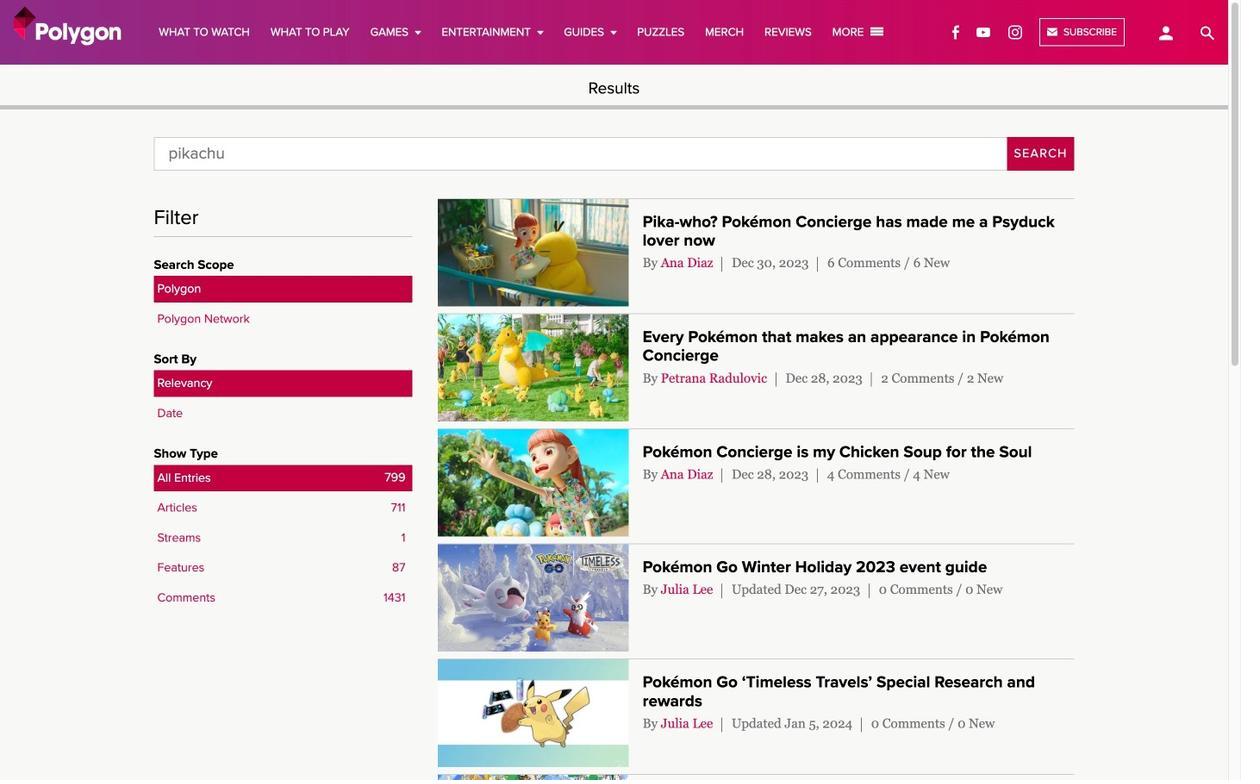 Task type: describe. For each thing, give the bounding box(es) containing it.
a still from the stop-animation show pokemon concierge. haru reaches out with her hand beyond the camera and looks worried about something in the distance. she's created with clay and her mouth is wide open in worry. image
[[438, 429, 629, 537]]

a bunch of humans hanging out with pokemon on a lawn in the stop-motion series pokémon concierge. image
[[438, 314, 629, 422]]



Task type: vqa. For each thing, say whether or not it's contained in the screenshot.
bottommost ADVERTISEMENT element
no



Task type: locate. For each thing, give the bounding box(es) containing it.
a still from the stop-animation show pokemon concierge. it shows haru and pysduck sitting outside and eating ice cream. the pysduck is cuddled up next to her. pysduck is made with a fuzzy, felt-like cloth. image
[[438, 199, 629, 306]]

a pikachu jumps towards some pokémon go supplies, like a poffin and stardust image
[[438, 660, 629, 767]]

pikachu field
[[154, 137, 1008, 171]]

cetoddle, along with pikachu and delibird in holiday outfits, celebrate in the snow image
[[438, 545, 629, 652]]

a screenshot of google's search playground game, which is a busy, colorful scene with a lot of secrets hidden image
[[438, 775, 629, 780]]



